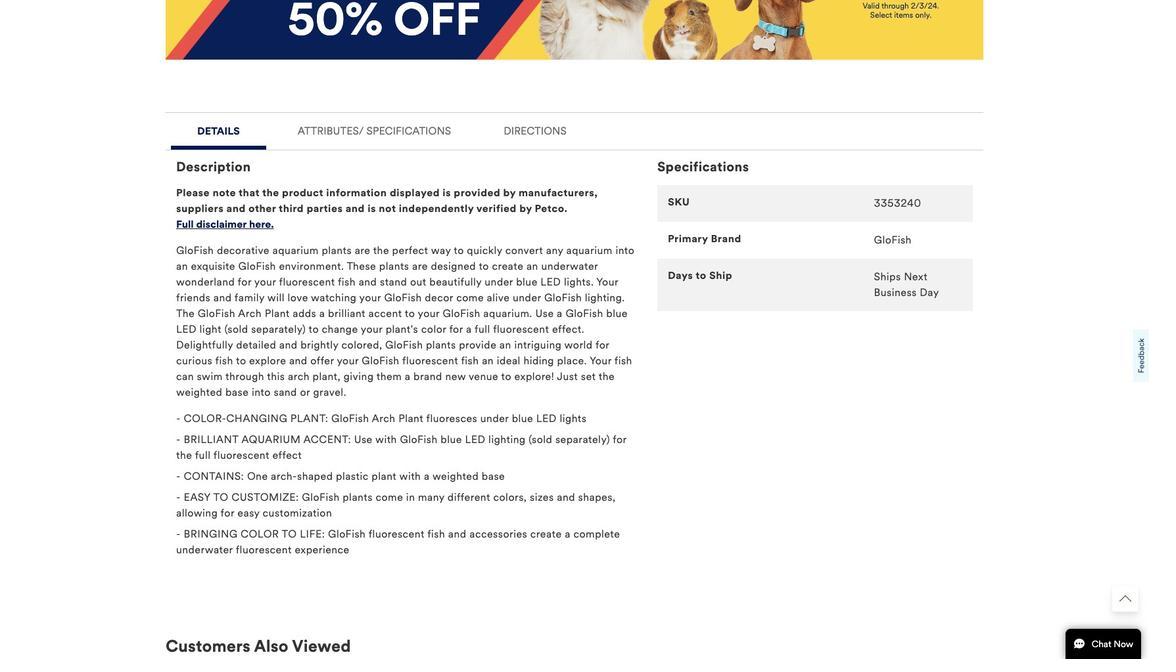 Task type: describe. For each thing, give the bounding box(es) containing it.
contains:
[[184, 471, 244, 483]]

your up will
[[254, 276, 276, 289]]

any
[[546, 245, 563, 257]]

an up venue at the left bottom of page
[[482, 355, 494, 368]]

base inside glofish decorative aquarium plants are the perfect way to quickly convert any aquarium into an exquisite glofish environment. these plants are designed to create an underwater wonderland for your fluorescent fish and stand out beautifully under blue led lights. your friends and family will love watching your glofish decor come alive under glofish lighting. the glofish arch plant adds a brilliant accent to your glofish aquarium. use a glofish blue led light (sold separately) to change your plant's color for a full fluorescent effect. delightfully detailed and brightly colored, glofish plants provide an intriguing world for curious fish to explore and offer your glofish fluorescent fish an ideal hiding place. your fish can swim through this arch plant, giving them a brand new venue to explore! just set the weighted base into sand or gravel.
[[225, 387, 249, 399]]

attributes/ specifications
[[298, 125, 451, 138]]

effect
[[272, 450, 302, 462]]

hiding
[[524, 355, 554, 368]]

information
[[326, 187, 387, 199]]

brilliant
[[328, 308, 366, 320]]

and down these
[[359, 276, 377, 289]]

(sold inside glofish decorative aquarium plants are the perfect way to quickly convert any aquarium into an exquisite glofish environment. these plants are designed to create an underwater wonderland for your fluorescent fish and stand out beautifully under blue led lights. your friends and family will love watching your glofish decor come alive under glofish lighting. the glofish arch plant adds a brilliant accent to your glofish aquarium. use a glofish blue led light (sold separately) to change your plant's color for a full fluorescent effect. delightfully detailed and brightly colored, glofish plants provide an intriguing world for curious fish to explore and offer your glofish fluorescent fish an ideal hiding place. your fish can swim through this arch plant, giving them a brand new venue to explore! just set the weighted base into sand or gravel.
[[224, 324, 248, 336]]

brilliant aquarium accent: use with glofish blue led lighting (sold separately) for the full fluorescent effect
[[176, 434, 627, 462]]

arch-
[[271, 471, 297, 483]]

brand
[[414, 371, 442, 383]]

glofish up exquisite
[[176, 245, 214, 257]]

led left lights.
[[541, 276, 561, 289]]

color
[[421, 324, 446, 336]]

plant:
[[290, 413, 328, 425]]

love
[[288, 292, 308, 304]]

plastic
[[336, 471, 369, 483]]

a right them
[[405, 371, 411, 383]]

the inside please note that the product information displayed is provided by manufacturers, suppliers and other third parties and is not independently verified by petco. full disclaimer here.
[[262, 187, 279, 199]]

designed
[[431, 260, 476, 273]]

plant inside glofish decorative aquarium plants are the perfect way to quickly convert any aquarium into an exquisite glofish environment. these plants are designed to create an underwater wonderland for your fluorescent fish and stand out beautifully under blue led lights. your friends and family will love watching your glofish decor come alive under glofish lighting. the glofish arch plant adds a brilliant accent to your glofish aquarium. use a glofish blue led light (sold separately) to change your plant's color for a full fluorescent effect. delightfully detailed and brightly colored, glofish plants provide an intriguing world for curious fish to explore and offer your glofish fluorescent fish an ideal hiding place. your fish can swim through this arch plant, giving them a brand new venue to explore! just set the weighted base into sand or gravel.
[[265, 308, 290, 320]]

directions button
[[483, 113, 588, 146]]

the
[[176, 308, 195, 320]]

for right color
[[449, 324, 463, 336]]

bringing color to life: glofish fluorescent fish and accessories create a complete underwater fluorescent experience
[[176, 529, 620, 557]]

through inside glofish decorative aquarium plants are the perfect way to quickly convert any aquarium into an exquisite glofish environment. these plants are designed to create an underwater wonderland for your fluorescent fish and stand out beautifully under blue led lights. your friends and family will love watching your glofish decor come alive under glofish lighting. the glofish arch plant adds a brilliant accent to your glofish aquarium. use a glofish blue led light (sold separately) to change your plant's color for a full fluorescent effect. delightfully detailed and brightly colored, glofish plants provide an intriguing world for curious fish to explore and offer your glofish fluorescent fish an ideal hiding place. your fish can swim through this arch plant, giving them a brand new venue to explore! just set the weighted base into sand or gravel.
[[226, 371, 264, 383]]

out
[[410, 276, 426, 289]]

glofish down decorative
[[238, 260, 276, 273]]

days
[[668, 270, 693, 282]]

detailed
[[236, 339, 276, 352]]

specifications
[[657, 159, 749, 176]]

1 horizontal spatial arch
[[372, 413, 395, 425]]

led down 'the'
[[176, 324, 197, 336]]

0 horizontal spatial is
[[368, 203, 376, 215]]

day
[[920, 287, 939, 299]]

business
[[874, 287, 917, 299]]

shaped
[[297, 471, 333, 483]]

- contains: one arch-shaped plastic plant with a weighted base
[[176, 471, 505, 483]]

an down convert
[[526, 260, 538, 273]]

plant,
[[313, 371, 341, 383]]

valid through 2/3/24. select items only.
[[863, 2, 939, 20]]

to left ship
[[696, 270, 706, 282]]

plants down color
[[426, 339, 456, 352]]

led inside brilliant aquarium accent: use with glofish blue led lighting (sold separately) for the full fluorescent effect
[[465, 434, 485, 446]]

customize:
[[232, 492, 299, 504]]

provided
[[454, 187, 500, 199]]

petco.
[[535, 203, 568, 215]]

- for easy to customize: glofish plants come in many different colors, sizes and shapes, allowing for easy customization
[[176, 492, 184, 504]]

glofish inside bringing color to life: glofish fluorescent fish and accessories create a complete underwater fluorescent experience
[[328, 529, 366, 541]]

0 horizontal spatial are
[[355, 245, 370, 257]]

blue up 'lighting'
[[512, 413, 533, 425]]

2/3/24.
[[911, 2, 939, 11]]

customers
[[166, 637, 251, 657]]

gravel.
[[313, 387, 346, 399]]

glofish up accent:
[[331, 413, 369, 425]]

scroll to top image
[[1119, 594, 1131, 605]]

not
[[379, 203, 396, 215]]

come inside glofish decorative aquarium plants are the perfect way to quickly convert any aquarium into an exquisite glofish environment. these plants are designed to create an underwater wonderland for your fluorescent fish and stand out beautifully under blue led lights. your friends and family will love watching your glofish decor come alive under glofish lighting. the glofish arch plant adds a brilliant accent to your glofish aquarium. use a glofish blue led light (sold separately) to change your plant's color for a full fluorescent effect. delightfully detailed and brightly colored, glofish plants provide an intriguing world for curious fish to explore and offer your glofish fluorescent fish an ideal hiding place. your fish can swim through this arch plant, giving them a brand new venue to explore! just set the weighted base into sand or gravel.
[[456, 292, 484, 304]]

fluorescent down color
[[236, 544, 292, 557]]

a up many
[[424, 471, 430, 483]]

1 vertical spatial weighted
[[432, 471, 479, 483]]

sku
[[668, 196, 690, 209]]

plants up stand
[[379, 260, 409, 273]]

set
[[581, 371, 596, 383]]

ship
[[709, 270, 732, 282]]

giving
[[344, 371, 374, 383]]

blue inside brilliant aquarium accent: use with glofish blue led lighting (sold separately) for the full fluorescent effect
[[441, 434, 462, 446]]

glofish down stand
[[384, 292, 422, 304]]

through inside valid through 2/3/24. select items only.
[[881, 2, 909, 11]]

that
[[239, 187, 260, 199]]

glofish down plant's
[[385, 339, 423, 352]]

accent:
[[303, 434, 351, 446]]

parties
[[307, 203, 343, 215]]

led left 'lights'
[[536, 413, 557, 425]]

3 - from the top
[[176, 471, 181, 483]]

ideal
[[497, 355, 521, 368]]

convert
[[505, 245, 543, 257]]

valid
[[863, 2, 880, 11]]

2 vertical spatial under
[[480, 413, 509, 425]]

to down the quickly
[[479, 260, 489, 273]]

1 - from the top
[[176, 413, 181, 425]]

2 aquarium from the left
[[566, 245, 613, 257]]

use inside brilliant aquarium accent: use with glofish blue led lighting (sold separately) for the full fluorescent effect
[[354, 434, 373, 446]]

come inside the easy to customize: glofish plants come in many different colors, sizes and shapes, allowing for easy customization
[[376, 492, 403, 504]]

3353240
[[874, 197, 921, 210]]

and up arch
[[289, 355, 307, 368]]

for right the world
[[596, 339, 609, 352]]

- for brilliant aquarium accent: use with glofish blue led lighting (sold separately) for the full fluorescent effect
[[176, 434, 184, 446]]

glofish up them
[[362, 355, 399, 368]]

product details tab list
[[166, 113, 983, 588]]

an up wonderland
[[176, 260, 188, 273]]

glofish inside brilliant aquarium accent: use with glofish blue led lighting (sold separately) for the full fluorescent effect
[[400, 434, 438, 446]]

easy to customize: glofish plants come in many different colors, sizes and shapes, allowing for easy customization
[[176, 492, 616, 520]]

plants inside the easy to customize: glofish plants come in many different colors, sizes and shapes, allowing for easy customization
[[343, 492, 373, 504]]

and down the information
[[346, 203, 365, 215]]

underwater inside glofish decorative aquarium plants are the perfect way to quickly convert any aquarium into an exquisite glofish environment. these plants are designed to create an underwater wonderland for your fluorescent fish and stand out beautifully under blue led lights. your friends and family will love watching your glofish decor come alive under glofish lighting. the glofish arch plant adds a brilliant accent to your glofish aquarium. use a glofish blue led light (sold separately) to change your plant's color for a full fluorescent effect. delightfully detailed and brightly colored, glofish plants provide an intriguing world for curious fish to explore and offer your glofish fluorescent fish an ideal hiding place. your fish can swim through this arch plant, giving them a brand new venue to explore! just set the weighted base into sand or gravel.
[[541, 260, 598, 273]]

aquarium
[[241, 434, 301, 446]]

plants up these
[[322, 245, 352, 257]]

fluorescent down the environment.
[[279, 276, 335, 289]]

attributes/
[[298, 125, 364, 138]]

details
[[197, 125, 240, 138]]

to down "detailed"
[[236, 355, 246, 368]]

and down wonderland
[[213, 292, 232, 304]]

adds
[[293, 308, 316, 320]]

a right adds
[[319, 308, 325, 320]]

0 vertical spatial is
[[443, 187, 451, 199]]

customers also viewed
[[166, 637, 351, 657]]

and inside the easy to customize: glofish plants come in many different colors, sizes and shapes, allowing for easy customization
[[557, 492, 575, 504]]

arch inside glofish decorative aquarium plants are the perfect way to quickly convert any aquarium into an exquisite glofish environment. these plants are designed to create an underwater wonderland for your fluorescent fish and stand out beautifully under blue led lights. your friends and family will love watching your glofish decor come alive under glofish lighting. the glofish arch plant adds a brilliant accent to your glofish aquarium. use a glofish blue led light (sold separately) to change your plant's color for a full fluorescent effect. delightfully detailed and brightly colored, glofish plants provide an intriguing world for curious fish to explore and offer your glofish fluorescent fish an ideal hiding place. your fish can swim through this arch plant, giving them a brand new venue to explore! just set the weighted base into sand or gravel.
[[238, 308, 262, 320]]

glofish down 3353240
[[874, 234, 912, 247]]

many
[[418, 492, 445, 504]]

plant's
[[386, 324, 418, 336]]

viewed
[[292, 637, 351, 657]]

create inside glofish decorative aquarium plants are the perfect way to quickly convert any aquarium into an exquisite glofish environment. these plants are designed to create an underwater wonderland for your fluorescent fish and stand out beautifully under blue led lights. your friends and family will love watching your glofish decor come alive under glofish lighting. the glofish arch plant adds a brilliant accent to your glofish aquarium. use a glofish blue led light (sold separately) to change your plant's color for a full fluorescent effect. delightfully detailed and brightly colored, glofish plants provide an intriguing world for curious fish to explore and offer your glofish fluorescent fish an ideal hiding place. your fish can swim through this arch plant, giving them a brand new venue to explore! just set the weighted base into sand or gravel.
[[492, 260, 523, 273]]

brilliant
[[184, 434, 239, 446]]

only.
[[915, 11, 932, 20]]

for up family on the left top of the page
[[238, 276, 252, 289]]

glofish inside the easy to customize: glofish plants come in many different colors, sizes and shapes, allowing for easy customization
[[302, 492, 340, 504]]

your up color
[[418, 308, 440, 320]]

for inside brilliant aquarium accent: use with glofish blue led lighting (sold separately) for the full fluorescent effect
[[613, 434, 627, 446]]

0 horizontal spatial into
[[252, 387, 271, 399]]

third
[[279, 203, 304, 215]]

fluorescent down the easy to customize: glofish plants come in many different colors, sizes and shapes, allowing for easy customization
[[369, 529, 425, 541]]

styled arrow button link
[[1112, 586, 1139, 613]]

1 aquarium from the left
[[273, 245, 319, 257]]

one
[[247, 471, 268, 483]]

family
[[235, 292, 265, 304]]

easy
[[238, 508, 260, 520]]

full
[[176, 218, 194, 231]]

also
[[254, 637, 288, 657]]

an up ideal
[[500, 339, 511, 352]]

and up explore in the bottom of the page
[[279, 339, 298, 352]]

blue down lighting. on the right
[[606, 308, 628, 320]]

light
[[200, 324, 221, 336]]

explore!
[[514, 371, 554, 383]]

decor
[[425, 292, 453, 304]]

the up these
[[373, 245, 389, 257]]

to up designed
[[454, 245, 464, 257]]

1 vertical spatial with
[[399, 471, 421, 483]]

1 vertical spatial plant
[[398, 413, 423, 425]]

1 horizontal spatial by
[[519, 203, 532, 215]]

watching
[[311, 292, 357, 304]]

manufacturers,
[[519, 187, 598, 199]]

- for bringing color to life: glofish fluorescent fish and accessories create a complete underwater fluorescent experience
[[176, 529, 184, 541]]

intriguing
[[514, 339, 562, 352]]

alive
[[487, 292, 510, 304]]

life:
[[300, 529, 325, 541]]

fluorescent up brand
[[402, 355, 458, 368]]

please note that the product information displayed is provided by manufacturers, suppliers and other third parties and is not independently verified by petco. full disclaimer here.
[[176, 187, 598, 231]]

this
[[267, 371, 285, 383]]



Task type: locate. For each thing, give the bounding box(es) containing it.
led
[[541, 276, 561, 289], [176, 324, 197, 336], [536, 413, 557, 425], [465, 434, 485, 446]]

and up full disclaimer here. button
[[227, 203, 246, 215]]

and inside bringing color to life: glofish fluorescent fish and accessories create a complete underwater fluorescent experience
[[448, 529, 466, 541]]

is up independently
[[443, 187, 451, 199]]

(sold right 'lighting'
[[529, 434, 552, 446]]

full inside glofish decorative aquarium plants are the perfect way to quickly convert any aquarium into an exquisite glofish environment. these plants are designed to create an underwater wonderland for your fluorescent fish and stand out beautifully under blue led lights. your friends and family will love watching your glofish decor come alive under glofish lighting. the glofish arch plant adds a brilliant accent to your glofish aquarium. use a glofish blue led light (sold separately) to change your plant's color for a full fluorescent effect. delightfully detailed and brightly colored, glofish plants provide an intriguing world for curious fish to explore and offer your glofish fluorescent fish an ideal hiding place. your fish can swim through this arch plant, giving them a brand new venue to explore! just set the weighted base into sand or gravel.
[[475, 324, 490, 336]]

plant up brilliant aquarium accent: use with glofish blue led lighting (sold separately) for the full fluorescent effect
[[398, 413, 423, 425]]

blue down fluoresces
[[441, 434, 462, 446]]

0 vertical spatial (sold
[[224, 324, 248, 336]]

suppliers
[[176, 203, 224, 215]]

by up verified
[[503, 187, 516, 199]]

1 vertical spatial underwater
[[176, 544, 233, 557]]

primary brand
[[668, 233, 741, 245]]

0 horizontal spatial underwater
[[176, 544, 233, 557]]

aquarium
[[273, 245, 319, 257], [566, 245, 613, 257]]

full down brilliant
[[195, 450, 211, 462]]

0 vertical spatial are
[[355, 245, 370, 257]]

your up lighting. on the right
[[596, 276, 618, 289]]

0 vertical spatial create
[[492, 260, 523, 273]]

your up set
[[590, 355, 612, 368]]

0 vertical spatial separately)
[[251, 324, 306, 336]]

and right sizes
[[557, 492, 575, 504]]

colors,
[[493, 492, 527, 504]]

- down 'allowing'
[[176, 529, 184, 541]]

are up out
[[412, 260, 428, 273]]

arch
[[288, 371, 310, 383]]

beautifully
[[429, 276, 482, 289]]

swim
[[197, 371, 223, 383]]

for inside the easy to customize: glofish plants come in many different colors, sizes and shapes, allowing for easy customization
[[221, 508, 234, 520]]

1 horizontal spatial with
[[399, 471, 421, 483]]

note
[[213, 187, 236, 199]]

0 vertical spatial to
[[213, 492, 229, 504]]

0 vertical spatial arch
[[238, 308, 262, 320]]

0 vertical spatial weighted
[[176, 387, 222, 399]]

0 horizontal spatial use
[[354, 434, 373, 446]]

by left petco. on the left top
[[519, 203, 532, 215]]

friends
[[176, 292, 210, 304]]

accessories
[[469, 529, 527, 541]]

quickly
[[467, 245, 502, 257]]

fluorescent
[[279, 276, 335, 289], [493, 324, 549, 336], [402, 355, 458, 368], [213, 450, 269, 462], [369, 529, 425, 541], [236, 544, 292, 557]]

fish inside bringing color to life: glofish fluorescent fish and accessories create a complete underwater fluorescent experience
[[427, 529, 445, 541]]

select
[[870, 11, 892, 20]]

0 horizontal spatial plant
[[265, 308, 290, 320]]

and down different
[[448, 529, 466, 541]]

aquarium.
[[483, 308, 532, 320]]

items
[[894, 11, 913, 20]]

1 vertical spatial through
[[226, 371, 264, 383]]

with down - color-changing plant: glofish arch plant fluoresces under blue led lights on the bottom of the page
[[375, 434, 397, 446]]

0 vertical spatial through
[[881, 2, 909, 11]]

the right set
[[599, 371, 615, 383]]

1 horizontal spatial through
[[881, 2, 909, 11]]

0 vertical spatial plant
[[265, 308, 290, 320]]

0 vertical spatial base
[[225, 387, 249, 399]]

under up 'lighting'
[[480, 413, 509, 425]]

fish down 'provide'
[[461, 355, 479, 368]]

separately) down 'lights'
[[555, 434, 610, 446]]

full disclaimer here. button
[[176, 217, 274, 233]]

separately) inside glofish decorative aquarium plants are the perfect way to quickly convert any aquarium into an exquisite glofish environment. these plants are designed to create an underwater wonderland for your fluorescent fish and stand out beautifully under blue led lights. your friends and family will love watching your glofish decor come alive under glofish lighting. the glofish arch plant adds a brilliant accent to your glofish aquarium. use a glofish blue led light (sold separately) to change your plant's color for a full fluorescent effect. delightfully detailed and brightly colored, glofish plants provide an intriguing world for curious fish to explore and offer your glofish fluorescent fish an ideal hiding place. your fish can swim through this arch plant, giving them a brand new venue to explore! just set the weighted base into sand or gravel.
[[251, 324, 306, 336]]

lighting.
[[585, 292, 625, 304]]

1 vertical spatial arch
[[372, 413, 395, 425]]

1 vertical spatial full
[[195, 450, 211, 462]]

5 - from the top
[[176, 529, 184, 541]]

your up accent
[[359, 292, 381, 304]]

1 horizontal spatial to
[[282, 529, 297, 541]]

1 horizontal spatial create
[[530, 529, 562, 541]]

create inside bringing color to life: glofish fluorescent fish and accessories create a complete underwater fluorescent experience
[[530, 529, 562, 541]]

environment.
[[279, 260, 344, 273]]

are up these
[[355, 245, 370, 257]]

arch up brilliant aquarium accent: use with glofish blue led lighting (sold separately) for the full fluorescent effect
[[372, 413, 395, 425]]

1 vertical spatial create
[[530, 529, 562, 541]]

0 horizontal spatial (sold
[[224, 324, 248, 336]]

change
[[322, 324, 358, 336]]

directions
[[504, 125, 567, 138]]

lighting
[[488, 434, 526, 446]]

create down convert
[[492, 260, 523, 273]]

a inside bringing color to life: glofish fluorescent fish and accessories create a complete underwater fluorescent experience
[[565, 529, 570, 541]]

led down fluoresces
[[465, 434, 485, 446]]

into down this
[[252, 387, 271, 399]]

sand
[[274, 387, 297, 399]]

use up effect.
[[535, 308, 554, 320]]

(sold inside brilliant aquarium accent: use with glofish blue led lighting (sold separately) for the full fluorescent effect
[[529, 434, 552, 446]]

(sold up "detailed"
[[224, 324, 248, 336]]

base up colors,
[[482, 471, 505, 483]]

0 vertical spatial with
[[375, 434, 397, 446]]

blue down convert
[[516, 276, 538, 289]]

0 vertical spatial under
[[485, 276, 513, 289]]

to down ideal
[[501, 371, 511, 383]]

1 horizontal spatial plant
[[398, 413, 423, 425]]

a left complete
[[565, 529, 570, 541]]

0 horizontal spatial base
[[225, 387, 249, 399]]

use down - color-changing plant: glofish arch plant fluoresces under blue led lights on the bottom of the page
[[354, 434, 373, 446]]

a cat, a gerbil, and a dog. image
[[536, 0, 835, 60]]

displayed
[[390, 187, 440, 199]]

glofish up effect.
[[566, 308, 603, 320]]

0 vertical spatial come
[[456, 292, 484, 304]]

1 vertical spatial into
[[252, 387, 271, 399]]

0 horizontal spatial full
[[195, 450, 211, 462]]

separately) up "detailed"
[[251, 324, 306, 336]]

0 horizontal spatial come
[[376, 492, 403, 504]]

fish
[[338, 276, 356, 289], [215, 355, 233, 368], [461, 355, 479, 368], [614, 355, 632, 368], [427, 529, 445, 541]]

arch down family on the left top of the page
[[238, 308, 262, 320]]

2 - from the top
[[176, 434, 184, 446]]

aquarium up the environment.
[[273, 245, 319, 257]]

1 vertical spatial (sold
[[529, 434, 552, 446]]

in
[[406, 492, 415, 504]]

1 horizontal spatial base
[[482, 471, 505, 483]]

weighted inside glofish decorative aquarium plants are the perfect way to quickly convert any aquarium into an exquisite glofish environment. these plants are designed to create an underwater wonderland for your fluorescent fish and stand out beautifully under blue led lights. your friends and family will love watching your glofish decor come alive under glofish lighting. the glofish arch plant adds a brilliant accent to your glofish aquarium. use a glofish blue led light (sold separately) to change your plant's color for a full fluorescent effect. delightfully detailed and brightly colored, glofish plants provide an intriguing world for curious fish to explore and offer your glofish fluorescent fish an ideal hiding place. your fish can swim through this arch plant, giving them a brand new venue to explore! just set the weighted base into sand or gravel.
[[176, 387, 222, 399]]

glofish down shaped at the left of page
[[302, 492, 340, 504]]

to inside bringing color to life: glofish fluorescent fish and accessories create a complete underwater fluorescent experience
[[282, 529, 297, 541]]

- up 'allowing'
[[176, 492, 184, 504]]

1 vertical spatial base
[[482, 471, 505, 483]]

0 horizontal spatial through
[[226, 371, 264, 383]]

1 vertical spatial under
[[513, 292, 541, 304]]

decorative
[[217, 245, 270, 257]]

(sold
[[224, 324, 248, 336], [529, 434, 552, 446]]

a up effect.
[[557, 308, 563, 320]]

blue
[[516, 276, 538, 289], [606, 308, 628, 320], [512, 413, 533, 425], [441, 434, 462, 446]]

curious
[[176, 355, 213, 368]]

0 horizontal spatial with
[[375, 434, 397, 446]]

new
[[445, 371, 466, 383]]

days to ship
[[668, 270, 732, 282]]

create down sizes
[[530, 529, 562, 541]]

a up 'provide'
[[466, 324, 472, 336]]

base
[[225, 387, 249, 399], [482, 471, 505, 483]]

sizes
[[530, 492, 554, 504]]

1 horizontal spatial weighted
[[432, 471, 479, 483]]

glofish up experience
[[328, 529, 366, 541]]

and
[[227, 203, 246, 215], [346, 203, 365, 215], [359, 276, 377, 289], [213, 292, 232, 304], [279, 339, 298, 352], [289, 355, 307, 368], [557, 492, 575, 504], [448, 529, 466, 541]]

full inside brilliant aquarium accent: use with glofish blue led lighting (sold separately) for the full fluorescent effect
[[195, 450, 211, 462]]

experience
[[295, 544, 350, 557]]

specifications
[[366, 125, 451, 138]]

glofish down the decor
[[443, 308, 480, 320]]

1 horizontal spatial are
[[412, 260, 428, 273]]

to inside the easy to customize: glofish plants come in many different colors, sizes and shapes, allowing for easy customization
[[213, 492, 229, 504]]

next
[[904, 271, 928, 283]]

for left easy
[[221, 508, 234, 520]]

- left "contains:"
[[176, 471, 181, 483]]

fluorescent up one
[[213, 450, 269, 462]]

underwater inside bringing color to life: glofish fluorescent fish and accessories create a complete underwater fluorescent experience
[[176, 544, 233, 557]]

glofish
[[874, 234, 912, 247], [176, 245, 214, 257], [238, 260, 276, 273], [384, 292, 422, 304], [544, 292, 582, 304], [198, 308, 235, 320], [443, 308, 480, 320], [566, 308, 603, 320], [385, 339, 423, 352], [362, 355, 399, 368], [331, 413, 369, 425], [400, 434, 438, 446], [302, 492, 340, 504], [328, 529, 366, 541]]

- left color-
[[176, 413, 181, 425]]

full up 'provide'
[[475, 324, 490, 336]]

1 vertical spatial is
[[368, 203, 376, 215]]

your up colored,
[[361, 324, 383, 336]]

world
[[564, 339, 593, 352]]

through right valid
[[881, 2, 909, 11]]

0 horizontal spatial aquarium
[[273, 245, 319, 257]]

your up giving
[[337, 355, 359, 368]]

1 vertical spatial use
[[354, 434, 373, 446]]

to up brightly
[[309, 324, 319, 336]]

1 horizontal spatial full
[[475, 324, 490, 336]]

1 vertical spatial separately)
[[555, 434, 610, 446]]

to down "contains:"
[[213, 492, 229, 504]]

customization
[[263, 508, 332, 520]]

0 horizontal spatial create
[[492, 260, 523, 273]]

glofish down lights.
[[544, 292, 582, 304]]

1 vertical spatial are
[[412, 260, 428, 273]]

fish up watching
[[338, 276, 356, 289]]

lights.
[[564, 276, 594, 289]]

colored,
[[342, 339, 382, 352]]

0 horizontal spatial to
[[213, 492, 229, 504]]

1 vertical spatial your
[[590, 355, 612, 368]]

for up shapes,
[[613, 434, 627, 446]]

1 horizontal spatial is
[[443, 187, 451, 199]]

venue
[[469, 371, 498, 383]]

0 vertical spatial your
[[596, 276, 618, 289]]

0 vertical spatial by
[[503, 187, 516, 199]]

4 - from the top
[[176, 492, 184, 504]]

with inside brilliant aquarium accent: use with glofish blue led lighting (sold separately) for the full fluorescent effect
[[375, 434, 397, 446]]

0 vertical spatial into
[[616, 245, 635, 257]]

plant down will
[[265, 308, 290, 320]]

fluorescent inside brilliant aquarium accent: use with glofish blue led lighting (sold separately) for the full fluorescent effect
[[213, 450, 269, 462]]

0 horizontal spatial arch
[[238, 308, 262, 320]]

- color-changing plant: glofish arch plant fluoresces under blue led lights
[[176, 413, 587, 425]]

under up aquarium.
[[513, 292, 541, 304]]

is left not
[[368, 203, 376, 215]]

please
[[176, 187, 210, 199]]

0 horizontal spatial by
[[503, 187, 516, 199]]

ships next business day
[[874, 271, 939, 299]]

1 horizontal spatial into
[[616, 245, 635, 257]]

aquarium up lights.
[[566, 245, 613, 257]]

1 vertical spatial come
[[376, 492, 403, 504]]

color
[[241, 529, 279, 541]]

through down explore in the bottom of the page
[[226, 371, 264, 383]]

different
[[448, 492, 490, 504]]

weighted down the swim
[[176, 387, 222, 399]]

fish up the swim
[[215, 355, 233, 368]]

offer
[[310, 355, 334, 368]]

or
[[300, 387, 310, 399]]

the inside brilliant aquarium accent: use with glofish blue led lighting (sold separately) for the full fluorescent effect
[[176, 450, 192, 462]]

1 horizontal spatial underwater
[[541, 260, 598, 273]]

lights
[[560, 413, 587, 425]]

fish right place.
[[614, 355, 632, 368]]

0 vertical spatial use
[[535, 308, 554, 320]]

separately) inside brilliant aquarium accent: use with glofish blue led lighting (sold separately) for the full fluorescent effect
[[555, 434, 610, 446]]

1 vertical spatial to
[[282, 529, 297, 541]]

0 vertical spatial full
[[475, 324, 490, 336]]

under
[[485, 276, 513, 289], [513, 292, 541, 304], [480, 413, 509, 425]]

bringing
[[184, 529, 238, 541]]

1 horizontal spatial aquarium
[[566, 245, 613, 257]]

1 vertical spatial by
[[519, 203, 532, 215]]

color-
[[184, 413, 226, 425]]

way
[[431, 245, 451, 257]]

1 horizontal spatial come
[[456, 292, 484, 304]]

glofish up light
[[198, 308, 235, 320]]

to up plant's
[[405, 308, 415, 320]]

full
[[475, 324, 490, 336], [195, 450, 211, 462]]

use
[[535, 308, 554, 320], [354, 434, 373, 446]]

easy
[[184, 492, 211, 504]]

shapes,
[[578, 492, 616, 504]]

changing
[[226, 413, 287, 425]]

brand
[[711, 233, 741, 245]]

use inside glofish decorative aquarium plants are the perfect way to quickly convert any aquarium into an exquisite glofish environment. these plants are designed to create an underwater wonderland for your fluorescent fish and stand out beautifully under blue led lights. your friends and family will love watching your glofish decor come alive under glofish lighting. the glofish arch plant adds a brilliant accent to your glofish aquarium. use a glofish blue led light (sold separately) to change your plant's color for a full fluorescent effect. delightfully detailed and brightly colored, glofish plants provide an intriguing world for curious fish to explore and offer your glofish fluorescent fish an ideal hiding place. your fish can swim through this arch plant, giving them a brand new venue to explore! just set the weighted base into sand or gravel.
[[535, 308, 554, 320]]

0 horizontal spatial weighted
[[176, 387, 222, 399]]

into up lighting. on the right
[[616, 245, 635, 257]]

under up alive
[[485, 276, 513, 289]]

place.
[[557, 355, 587, 368]]

plant
[[372, 471, 397, 483]]

1 horizontal spatial (sold
[[529, 434, 552, 446]]

fluorescent down aquarium.
[[493, 324, 549, 336]]

fish down many
[[427, 529, 445, 541]]

1 horizontal spatial use
[[535, 308, 554, 320]]

1 horizontal spatial separately)
[[555, 434, 610, 446]]

underwater down bringing
[[176, 544, 233, 557]]

brightly
[[301, 339, 339, 352]]

- down color-
[[176, 434, 184, 446]]

0 horizontal spatial separately)
[[251, 324, 306, 336]]

0 vertical spatial underwater
[[541, 260, 598, 273]]



Task type: vqa. For each thing, say whether or not it's contained in the screenshot.


